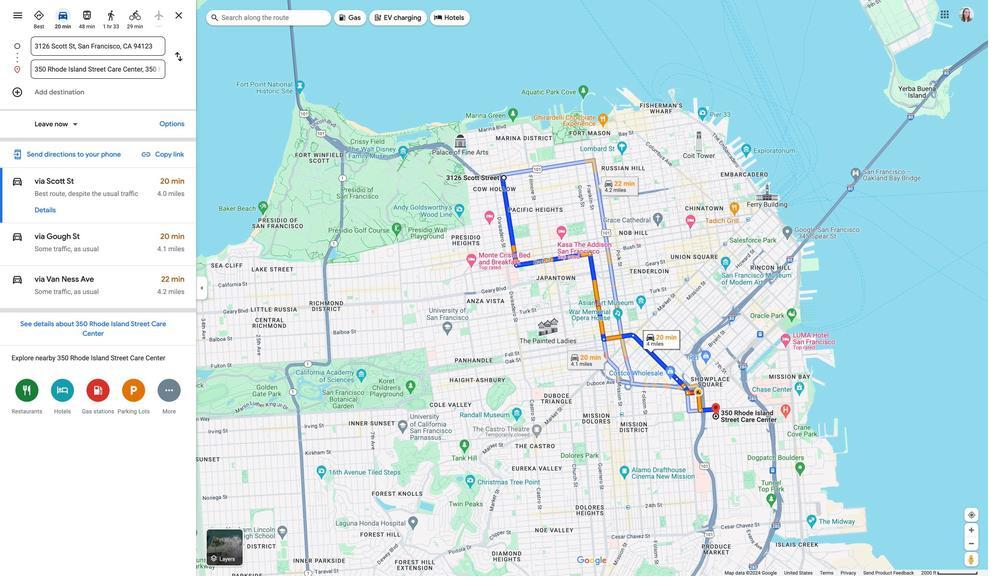 Task type: vqa. For each thing, say whether or not it's contained in the screenshot.
text field
no



Task type: locate. For each thing, give the bounding box(es) containing it.
2 none radio from the left
[[125, 6, 145, 30]]

google account: claire pajot  
(claire@adept.ai) image
[[959, 7, 974, 22]]

show your location image
[[968, 511, 976, 520]]

list item
[[0, 37, 212, 67], [0, 60, 196, 79]]

Starting point 3126 Scott St, San Francisco, CA 94123 field
[[35, 40, 162, 52]]

driving image
[[57, 10, 69, 21], [12, 176, 23, 187], [12, 231, 23, 243]]

none radio right cycling image
[[149, 6, 169, 26]]

0 vertical spatial none field
[[35, 37, 162, 56]]

3 none radio from the left
[[149, 6, 169, 26]]

1 vertical spatial driving image
[[12, 176, 23, 187]]

none field down starting point 3126 scott st, san francisco, ca 94123 field
[[35, 60, 162, 79]]

none field starting point 3126 scott st, san francisco, ca 94123
[[35, 37, 162, 56]]

1 horizontal spatial none radio
[[125, 6, 145, 30]]

none radio left cycling radio
[[101, 6, 121, 30]]

list
[[0, 37, 212, 79]]

list item down starting point 3126 scott st, san francisco, ca 94123 field
[[0, 60, 196, 79]]

0 horizontal spatial none radio
[[101, 6, 121, 30]]

2 horizontal spatial none radio
[[149, 6, 169, 26]]

list item down the walking radio
[[0, 37, 212, 67]]

none radio cycling
[[125, 6, 145, 30]]

option inside directions main content
[[35, 119, 70, 129]]

None radio
[[101, 6, 121, 30], [125, 6, 145, 30], [149, 6, 169, 26]]

cycling image
[[129, 10, 141, 21]]

None field
[[35, 37, 162, 56], [35, 60, 162, 79]]

walking image
[[105, 10, 117, 21]]

0 vertical spatial driving image
[[57, 10, 69, 21]]

2 list item from the top
[[0, 60, 196, 79]]

zoom out image
[[968, 540, 975, 548]]

none field up destination 350 rhode island street care center, 350 rhode island st, san francisco, ca 94103 field
[[35, 37, 162, 56]]

none field destination 350 rhode island street care center, 350 rhode island st, san francisco, ca 94103
[[35, 60, 162, 79]]

list inside "google maps" element
[[0, 37, 212, 79]]

transit image
[[81, 10, 93, 21]]

1 vertical spatial none field
[[35, 60, 162, 79]]

1 none field from the top
[[35, 37, 162, 56]]

None radio
[[29, 6, 49, 30], [53, 6, 73, 30], [77, 6, 97, 30], [53, 6, 73, 30]]

1 none radio from the left
[[101, 6, 121, 30]]

1 list item from the top
[[0, 37, 212, 67]]

option
[[35, 119, 70, 129]]

none radio right the walking radio
[[125, 6, 145, 30]]

2 none field from the top
[[35, 60, 162, 79]]



Task type: describe. For each thing, give the bounding box(es) containing it.
none radio flights
[[149, 6, 169, 26]]

2 vertical spatial driving image
[[12, 231, 23, 243]]

flights image
[[153, 10, 165, 21]]

show street view coverage image
[[965, 552, 979, 567]]

none radio transit
[[77, 6, 97, 30]]

zoom in image
[[968, 527, 975, 534]]

directions main content
[[0, 0, 196, 576]]

driving image
[[12, 274, 23, 285]]

none radio the walking
[[101, 6, 121, 30]]

list item inside list
[[0, 60, 196, 79]]

none radio best travel modes
[[29, 6, 49, 30]]

collapse side panel image
[[197, 283, 207, 293]]

google maps element
[[0, 0, 988, 576]]

best travel modes image
[[33, 10, 45, 21]]

Destination 350 Rhode Island Street Care Center, 350 Rhode Island St, San Francisco, CA 94103 field
[[35, 63, 162, 75]]



